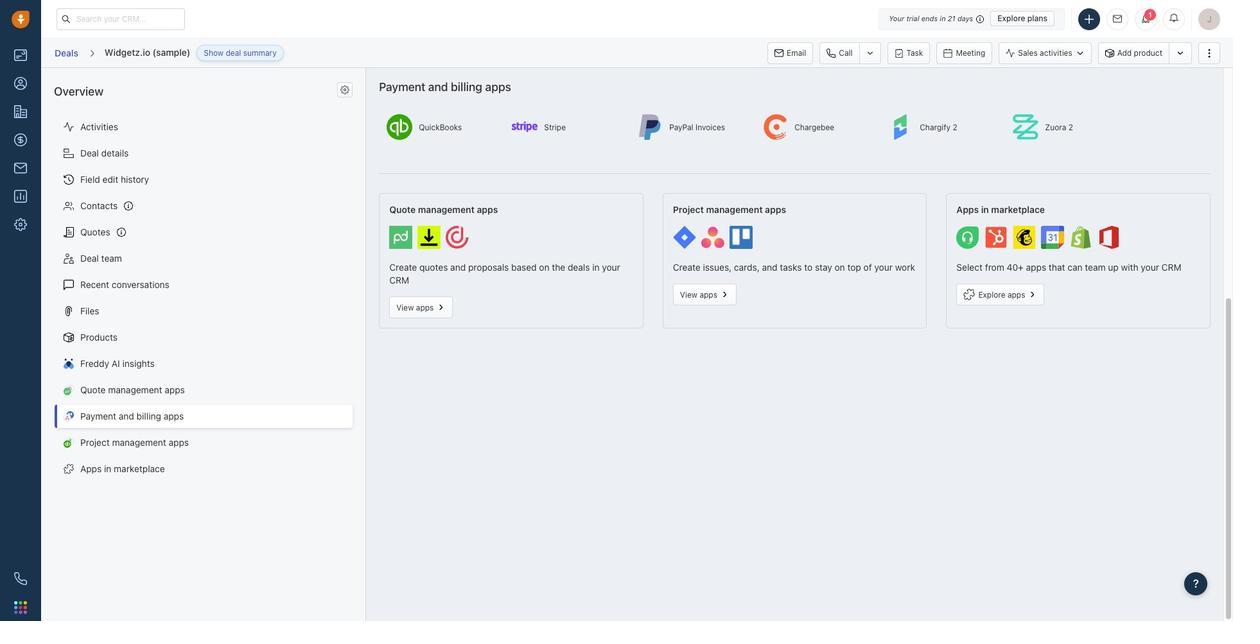 Task type: vqa. For each thing, say whether or not it's contained in the screenshot.
right View apps button
yes



Task type: locate. For each thing, give the bounding box(es) containing it.
0 vertical spatial project management apps
[[673, 204, 786, 215]]

payment down freddy
[[80, 411, 116, 422]]

apps in marketplace
[[957, 204, 1045, 215], [80, 464, 165, 475]]

2 for zuora 2
[[1069, 122, 1073, 132]]

history
[[121, 174, 149, 185]]

0 horizontal spatial view apps
[[396, 303, 434, 313]]

crm for select from 40+ apps that can team up with your crm
[[1162, 262, 1182, 273]]

meeting
[[956, 48, 985, 57]]

your
[[602, 262, 620, 273], [874, 262, 893, 273], [1141, 262, 1159, 273]]

billing up quickbooks
[[451, 80, 482, 94]]

1 horizontal spatial your
[[874, 262, 893, 273]]

your right 'of'
[[874, 262, 893, 273]]

quote management apps up quotes
[[389, 204, 498, 215]]

on left top
[[835, 262, 845, 273]]

1 horizontal spatial billing
[[451, 80, 482, 94]]

21
[[948, 14, 956, 22]]

1 your from the left
[[602, 262, 620, 273]]

show deal summary
[[204, 48, 277, 58]]

1 horizontal spatial project
[[673, 204, 704, 215]]

1 horizontal spatial view apps
[[680, 290, 717, 300]]

0 horizontal spatial quote management apps
[[80, 385, 185, 396]]

0 horizontal spatial project
[[80, 438, 110, 449]]

0 horizontal spatial view apps button
[[389, 297, 453, 319]]

view apps button
[[673, 284, 737, 306], [389, 297, 453, 319]]

deal up recent
[[80, 253, 99, 264]]

management
[[418, 204, 475, 215], [706, 204, 763, 215], [108, 385, 162, 396], [112, 438, 166, 449]]

deal
[[80, 148, 99, 159], [80, 253, 99, 264]]

view apps
[[680, 290, 717, 300], [396, 303, 434, 313]]

view for create quotes and proposals based on the deals in your crm
[[396, 303, 414, 313]]

0 vertical spatial payment
[[379, 80, 425, 94]]

quote
[[389, 204, 416, 215], [80, 385, 106, 396]]

create for create quotes and proposals based on the deals in your crm
[[389, 262, 417, 273]]

1 vertical spatial view
[[396, 303, 414, 313]]

payment and billing apps up quickbooks
[[379, 80, 511, 94]]

1 horizontal spatial quote
[[389, 204, 416, 215]]

crm inside the create quotes and proposals based on the deals in your crm
[[389, 275, 409, 286]]

your inside the create quotes and proposals based on the deals in your crm
[[602, 262, 620, 273]]

chargify
[[920, 122, 951, 132]]

1 vertical spatial quote
[[80, 385, 106, 396]]

1 vertical spatial deal
[[80, 253, 99, 264]]

1 horizontal spatial create
[[673, 262, 701, 273]]

payment up quickbooks
[[379, 80, 425, 94]]

1 create from the left
[[389, 262, 417, 273]]

sales activities button
[[999, 42, 1098, 64], [999, 42, 1092, 64]]

create inside the create quotes and proposals based on the deals in your crm
[[389, 262, 417, 273]]

0 horizontal spatial marketplace
[[114, 464, 165, 475]]

1 horizontal spatial 2
[[1069, 122, 1073, 132]]

explore left plans
[[998, 13, 1025, 23]]

freshworks switcher image
[[14, 602, 27, 615]]

1 horizontal spatial on
[[835, 262, 845, 273]]

of
[[864, 262, 872, 273]]

stripe
[[544, 122, 566, 132]]

0 horizontal spatial billing
[[137, 411, 161, 422]]

show
[[204, 48, 224, 58]]

0 vertical spatial view
[[680, 290, 698, 300]]

0 vertical spatial quote
[[389, 204, 416, 215]]

and right quotes
[[450, 262, 466, 273]]

view
[[680, 290, 698, 300], [396, 303, 414, 313]]

0 horizontal spatial 2
[[953, 122, 957, 132]]

(sample)
[[153, 47, 190, 58]]

contacts
[[80, 201, 118, 212]]

deal for deal details
[[80, 148, 99, 159]]

project management apps
[[673, 204, 786, 215], [80, 438, 189, 449]]

0 horizontal spatial on
[[539, 262, 549, 273]]

the
[[552, 262, 565, 273]]

0 vertical spatial crm
[[1162, 262, 1182, 273]]

1 2 from the left
[[953, 122, 957, 132]]

payment and billing apps down insights
[[80, 411, 184, 422]]

team up recent conversations
[[101, 253, 122, 264]]

1 vertical spatial project
[[80, 438, 110, 449]]

1 horizontal spatial payment
[[379, 80, 425, 94]]

deal
[[226, 48, 241, 58]]

1 vertical spatial view apps
[[396, 303, 434, 313]]

1 vertical spatial payment
[[80, 411, 116, 422]]

0 horizontal spatial view
[[396, 303, 414, 313]]

view apps for quotes
[[396, 303, 434, 313]]

0 horizontal spatial create
[[389, 262, 417, 273]]

field edit history
[[80, 174, 149, 185]]

quote management apps down insights
[[80, 385, 185, 396]]

task button
[[887, 42, 930, 64]]

1 deal from the top
[[80, 148, 99, 159]]

1 horizontal spatial team
[[1085, 262, 1106, 273]]

on left the
[[539, 262, 549, 273]]

work
[[895, 262, 915, 273]]

0 vertical spatial quote management apps
[[389, 204, 498, 215]]

2 deal from the top
[[80, 253, 99, 264]]

explore inside button
[[978, 290, 1006, 300]]

2 right chargify
[[953, 122, 957, 132]]

0 vertical spatial marketplace
[[991, 204, 1045, 215]]

team left up
[[1085, 262, 1106, 273]]

add product
[[1117, 48, 1163, 58]]

and inside the create quotes and proposals based on the deals in your crm
[[450, 262, 466, 273]]

ends
[[921, 14, 938, 22]]

deal left details at the top of page
[[80, 148, 99, 159]]

your right deals
[[602, 262, 620, 273]]

conversations
[[112, 280, 169, 291]]

2 create from the left
[[673, 262, 701, 273]]

0 vertical spatial explore
[[998, 13, 1025, 23]]

view for create issues, cards, and tasks to stay on top of your work
[[680, 290, 698, 300]]

mng settings image
[[341, 86, 350, 95]]

your right with
[[1141, 262, 1159, 273]]

1 horizontal spatial view apps button
[[673, 284, 737, 306]]

widgetz.io (sample)
[[105, 47, 190, 58]]

0 horizontal spatial payment and billing apps
[[80, 411, 184, 422]]

task
[[907, 48, 923, 57]]

deals
[[568, 262, 590, 273]]

2 right zuora
[[1069, 122, 1073, 132]]

explore for explore plans
[[998, 13, 1025, 23]]

1 vertical spatial payment and billing apps
[[80, 411, 184, 422]]

0 horizontal spatial apps
[[80, 464, 102, 475]]

create left issues,
[[673, 262, 701, 273]]

1 horizontal spatial apps in marketplace
[[957, 204, 1045, 215]]

1 horizontal spatial project management apps
[[673, 204, 786, 215]]

zuora 2
[[1045, 122, 1073, 132]]

crm
[[1162, 262, 1182, 273], [389, 275, 409, 286]]

1 vertical spatial quote management apps
[[80, 385, 185, 396]]

payment and billing apps
[[379, 80, 511, 94], [80, 411, 184, 422]]

billing down insights
[[137, 411, 161, 422]]

in
[[940, 14, 946, 22], [981, 204, 989, 215], [592, 262, 600, 273], [104, 464, 111, 475]]

explore plans
[[998, 13, 1048, 23]]

0 horizontal spatial apps in marketplace
[[80, 464, 165, 475]]

Search your CRM... text field
[[57, 8, 185, 30]]

field
[[80, 174, 100, 185]]

0 vertical spatial apps in marketplace
[[957, 204, 1045, 215]]

1 horizontal spatial crm
[[1162, 262, 1182, 273]]

view apps for issues,
[[680, 290, 717, 300]]

billing
[[451, 80, 482, 94], [137, 411, 161, 422]]

explore for explore apps
[[978, 290, 1006, 300]]

and
[[428, 80, 448, 94], [450, 262, 466, 273], [762, 262, 778, 273], [119, 411, 134, 422]]

1 on from the left
[[539, 262, 549, 273]]

on
[[539, 262, 549, 273], [835, 262, 845, 273]]

0 horizontal spatial your
[[602, 262, 620, 273]]

email button
[[768, 42, 813, 64]]

overview
[[54, 85, 104, 98]]

freddy ai insights
[[80, 359, 155, 370]]

paypal invoices
[[669, 122, 725, 132]]

1 horizontal spatial payment and billing apps
[[379, 80, 511, 94]]

quote management apps
[[389, 204, 498, 215], [80, 385, 185, 396]]

explore down from
[[978, 290, 1006, 300]]

view apps button down quotes
[[389, 297, 453, 319]]

1 vertical spatial crm
[[389, 275, 409, 286]]

1 horizontal spatial view
[[680, 290, 698, 300]]

that
[[1049, 262, 1065, 273]]

view apps down issues,
[[680, 290, 717, 300]]

2 horizontal spatial your
[[1141, 262, 1159, 273]]

0 horizontal spatial team
[[101, 253, 122, 264]]

apps
[[485, 80, 511, 94], [477, 204, 498, 215], [765, 204, 786, 215], [1026, 262, 1046, 273], [700, 290, 717, 300], [1008, 290, 1025, 300], [416, 303, 434, 313], [165, 385, 185, 396], [164, 411, 184, 422], [169, 438, 189, 449]]

1
[[1148, 11, 1152, 18]]

view apps down quotes
[[396, 303, 434, 313]]

view apps button for quotes
[[389, 297, 453, 319]]

2 for chargify 2
[[953, 122, 957, 132]]

1 horizontal spatial quote management apps
[[389, 204, 498, 215]]

create left quotes
[[389, 262, 417, 273]]

ai
[[112, 359, 120, 370]]

1 vertical spatial explore
[[978, 290, 1006, 300]]

invoices
[[696, 122, 725, 132]]

0 vertical spatial deal
[[80, 148, 99, 159]]

0 horizontal spatial project management apps
[[80, 438, 189, 449]]

create
[[389, 262, 417, 273], [673, 262, 701, 273]]

marketplace
[[991, 204, 1045, 215], [114, 464, 165, 475]]

activities
[[80, 122, 118, 133]]

3 your from the left
[[1141, 262, 1159, 273]]

payment
[[379, 80, 425, 94], [80, 411, 116, 422]]

deals link
[[54, 43, 79, 63]]

0 vertical spatial apps
[[957, 204, 979, 215]]

view apps button down issues,
[[673, 284, 737, 306]]

to
[[804, 262, 813, 273]]

phone image
[[14, 573, 27, 586]]

0 vertical spatial view apps
[[680, 290, 717, 300]]

2 your from the left
[[874, 262, 893, 273]]

stay
[[815, 262, 832, 273]]

0 horizontal spatial crm
[[389, 275, 409, 286]]

and down freddy ai insights at the left bottom of page
[[119, 411, 134, 422]]

issues,
[[703, 262, 732, 273]]

and left tasks
[[762, 262, 778, 273]]

2 2 from the left
[[1069, 122, 1073, 132]]



Task type: describe. For each thing, give the bounding box(es) containing it.
and up quickbooks
[[428, 80, 448, 94]]

quotes
[[419, 262, 448, 273]]

2 on from the left
[[835, 262, 845, 273]]

explore apps button
[[957, 284, 1045, 306]]

from
[[985, 262, 1004, 273]]

select from 40+ apps that can team up with your crm
[[957, 262, 1182, 273]]

0 vertical spatial project
[[673, 204, 704, 215]]

1 horizontal spatial apps
[[957, 204, 979, 215]]

40+
[[1007, 262, 1024, 273]]

in inside the create quotes and proposals based on the deals in your crm
[[592, 262, 600, 273]]

view apps button for issues,
[[673, 284, 737, 306]]

phone element
[[8, 566, 33, 592]]

1 vertical spatial billing
[[137, 411, 161, 422]]

explore plans link
[[991, 11, 1055, 26]]

proposals
[[468, 262, 509, 273]]

1 horizontal spatial marketplace
[[991, 204, 1045, 215]]

0 vertical spatial billing
[[451, 80, 482, 94]]

with
[[1121, 262, 1139, 273]]

crm for create quotes and proposals based on the deals in your crm
[[389, 275, 409, 286]]

quickbooks
[[419, 122, 462, 132]]

apps inside button
[[1008, 290, 1025, 300]]

deal for deal team
[[80, 253, 99, 264]]

product
[[1134, 48, 1163, 58]]

0 vertical spatial payment and billing apps
[[379, 80, 511, 94]]

1 vertical spatial project management apps
[[80, 438, 189, 449]]

widgetz.io
[[105, 47, 150, 58]]

plans
[[1028, 13, 1048, 23]]

files
[[80, 306, 99, 317]]

call button
[[820, 42, 859, 64]]

paypal
[[669, 122, 693, 132]]

your for select from 40+ apps that can team up with your crm
[[1141, 262, 1159, 273]]

create quotes and proposals based on the deals in your crm
[[389, 262, 620, 286]]

explore apps
[[978, 290, 1025, 300]]

1 vertical spatial marketplace
[[114, 464, 165, 475]]

based
[[511, 262, 537, 273]]

1 link
[[1135, 8, 1157, 30]]

chargebee
[[795, 122, 834, 132]]

tasks
[[780, 262, 802, 273]]

chargify 2
[[920, 122, 957, 132]]

create issues, cards, and tasks to stay on top of your work
[[673, 262, 915, 273]]

meeting button
[[937, 42, 992, 64]]

add
[[1117, 48, 1132, 58]]

deal team
[[80, 253, 122, 264]]

call
[[839, 48, 853, 57]]

your trial ends in 21 days
[[889, 14, 973, 22]]

activities
[[1040, 48, 1072, 58]]

select
[[957, 262, 983, 273]]

zuora
[[1045, 122, 1067, 132]]

up
[[1108, 262, 1119, 273]]

quotes
[[80, 227, 110, 238]]

add product button
[[1098, 42, 1169, 64]]

sales activities
[[1018, 48, 1072, 58]]

on inside the create quotes and proposals based on the deals in your crm
[[539, 262, 549, 273]]

deal details
[[80, 148, 129, 159]]

recent conversations
[[80, 280, 169, 291]]

edit
[[103, 174, 118, 185]]

0 horizontal spatial quote
[[80, 385, 106, 396]]

0 horizontal spatial payment
[[80, 411, 116, 422]]

cards,
[[734, 262, 760, 273]]

can
[[1068, 262, 1083, 273]]

1 vertical spatial apps
[[80, 464, 102, 475]]

recent
[[80, 280, 109, 291]]

summary
[[243, 48, 277, 58]]

your for create quotes and proposals based on the deals in your crm
[[602, 262, 620, 273]]

email
[[787, 48, 806, 57]]

freddy
[[80, 359, 109, 370]]

1 vertical spatial apps in marketplace
[[80, 464, 165, 475]]

sales
[[1018, 48, 1038, 58]]

trial
[[906, 14, 919, 22]]

create for create issues, cards, and tasks to stay on top of your work
[[673, 262, 701, 273]]

top
[[847, 262, 861, 273]]

insights
[[122, 359, 155, 370]]

products
[[80, 332, 118, 343]]

your
[[889, 14, 904, 22]]

deals
[[55, 47, 78, 58]]

days
[[958, 14, 973, 22]]

details
[[101, 148, 129, 159]]



